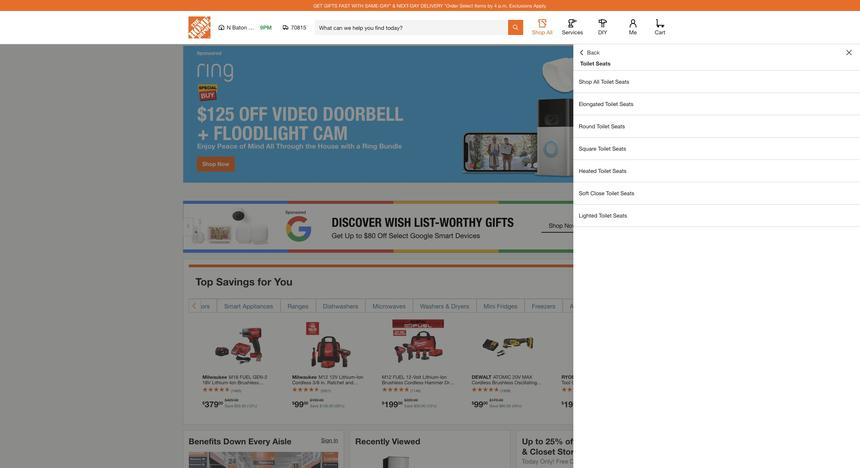 Task type: vqa. For each thing, say whether or not it's contained in the screenshot.
3/8
yes



Task type: locate. For each thing, give the bounding box(es) containing it.
1 lithium- from the left
[[339, 375, 357, 381]]

shop all toilet seats link
[[574, 71, 861, 93]]

save for $ 199 00 $ 229 . 00 save $ 30 . 00 ( 13 %)
[[405, 404, 413, 409]]

& for closet
[[522, 447, 528, 457]]

00 up "30"
[[414, 399, 418, 403]]

select right off
[[579, 437, 603, 447]]

20v
[[513, 375, 521, 381], [511, 386, 519, 392]]

& inside up to 25% off select garage & closet storage solutions today only! free delivery
[[522, 447, 528, 457]]

ah right 4.0
[[588, 386, 594, 392]]

7.1 cu. ft. top freezer refrigerator in stainless steel look image
[[364, 454, 429, 469]]

0 horizontal spatial m12
[[319, 375, 328, 381]]

0 horizontal spatial charger
[[499, 391, 516, 397]]

shop down apply. at the top right
[[533, 29, 546, 35]]

0 horizontal spatial tool)
[[350, 386, 360, 392]]

%) inside the $ 199 00 $ 229 . 00 save $ 30 . 00 ( 13 %)
[[433, 404, 437, 409]]

one+ 18v cordless 6-tool combo kit with 1.5 ah battery, 4.0 ah battery, and charger image
[[573, 320, 624, 372]]

and inside one+ 18v cordless 6- tool combo kit with 1.5 ah battery, 4.0 ah battery, and charger
[[613, 386, 621, 392]]

2 horizontal spatial combo
[[572, 380, 588, 386]]

0 horizontal spatial combo
[[319, 386, 335, 392]]

%) for $ 99 00 $ 179 . 00 save $ 80 . 00 ( 45 %)
[[518, 404, 522, 409]]

save left 100
[[310, 404, 319, 409]]

199 inside $ 99 00 $ 199 . 00 save $ 100 . 00 ( 50 %)
[[312, 399, 319, 403]]

2 99 from the left
[[475, 400, 484, 410]]

round toilet seats link
[[574, 115, 861, 137]]

combo
[[572, 380, 588, 386], [319, 386, 335, 392], [422, 386, 438, 392]]

00
[[234, 399, 239, 403], [320, 399, 324, 403], [414, 399, 418, 403], [500, 399, 504, 403], [219, 401, 223, 406], [304, 401, 309, 406], [398, 401, 403, 406], [484, 401, 488, 406], [242, 404, 246, 409], [329, 404, 334, 409], [422, 404, 426, 409], [507, 404, 511, 409]]

1 horizontal spatial charger
[[562, 391, 579, 397]]

save for $ 379 00 $ 429 . 00 save $ 50 . 00 ( 12 %)
[[225, 404, 234, 409]]

1 horizontal spatial ion
[[441, 375, 447, 381]]

brushless
[[382, 380, 403, 386], [493, 380, 514, 386]]

1 horizontal spatial lithium-
[[423, 375, 441, 381]]

save down 429
[[225, 404, 234, 409]]

2 ) from the left
[[330, 389, 331, 394]]

down
[[224, 437, 246, 447]]

m12 fuel 12-volt lithium-ion brushless cordless hammer drill and impact driver combo kit w/2 batteries and bag (2-tool) image
[[393, 320, 445, 372]]

2 m12 from the left
[[382, 375, 392, 381]]

2 horizontal spatial with
[[597, 380, 606, 386]]

3/8
[[313, 380, 320, 386]]

save down 179
[[490, 404, 499, 409]]

battery, inside m12 12v lithium-ion cordless 3/8 in. ratchet and screwdriver combo kit (2-tool) with battery, charger, tool bag
[[303, 391, 319, 397]]

all down toilet seats
[[594, 78, 600, 85]]

m12 left the 12v
[[319, 375, 328, 381]]

heated
[[579, 168, 597, 174]]

get
[[314, 3, 323, 8]]

0 horizontal spatial with
[[292, 391, 301, 397]]

0 horizontal spatial shop
[[533, 29, 546, 35]]

1 ion from the left
[[357, 375, 364, 381]]

(2- inside m12 12v lithium-ion cordless 3/8 in. ratchet and screwdriver combo kit (2-tool) with battery, charger, tool bag
[[344, 386, 350, 392]]

kit left w/2
[[439, 386, 445, 392]]

50 right 100
[[336, 404, 340, 409]]

all inside shop all button
[[547, 29, 553, 35]]

0 horizontal spatial (2-
[[344, 386, 350, 392]]

with inside m12 12v lithium-ion cordless 3/8 in. ratchet and screwdriver combo kit (2-tool) with battery, charger, tool bag
[[292, 391, 301, 397]]

2 milwaukee from the left
[[292, 375, 317, 381]]

all for shop all toilet seats
[[594, 78, 600, 85]]

1 milwaukee from the left
[[203, 375, 227, 381]]

charger
[[499, 391, 516, 397], [562, 391, 579, 397]]

menu containing shop all toilet seats
[[574, 71, 861, 227]]

seats
[[596, 60, 611, 67], [616, 78, 630, 85], [620, 101, 634, 107], [612, 123, 626, 130], [613, 145, 627, 152], [613, 168, 627, 174], [621, 190, 635, 197], [614, 212, 628, 219]]

seats down shop all toilet seats at the right of the page
[[620, 101, 634, 107]]

0 horizontal spatial tool
[[340, 391, 349, 397]]

savings
[[216, 276, 255, 288]]

0 horizontal spatial 199
[[312, 399, 319, 403]]

1 horizontal spatial &
[[446, 303, 450, 310]]

0 vertical spatial all
[[547, 29, 553, 35]]

0 vertical spatial shop
[[533, 29, 546, 35]]

2 bag from the left
[[412, 391, 421, 397]]

$
[[225, 399, 227, 403], [310, 399, 312, 403], [405, 399, 407, 403], [490, 399, 492, 403], [203, 401, 205, 406], [292, 401, 295, 406], [382, 401, 385, 406], [472, 401, 475, 406], [562, 401, 564, 406], [235, 404, 237, 409], [320, 404, 322, 409], [414, 404, 417, 409], [500, 404, 502, 409]]

tool) down hammer
[[428, 391, 438, 397]]

battery, down the 3/8
[[303, 391, 319, 397]]

save inside $ 99 00 $ 179 . 00 save $ 80 . 00 ( 45 %)
[[490, 404, 499, 409]]

00 left 179
[[484, 401, 488, 406]]

tool) right ratchet
[[350, 386, 360, 392]]

p.m.
[[499, 3, 508, 8]]

tool inside atomic 20v max cordless brushless oscillating multi tool with (1) 20v 2.0ah battery and charger
[[484, 386, 493, 392]]

3 save from the left
[[405, 404, 413, 409]]

save down 229
[[405, 404, 413, 409]]

ratchet
[[328, 380, 344, 386]]

kit inside one+ 18v cordless 6- tool combo kit with 1.5 ah battery, 4.0 ah battery, and charger
[[590, 380, 595, 386]]

and inside atomic 20v max cordless brushless oscillating multi tool with (1) 20v 2.0ah battery and charger
[[489, 391, 497, 397]]

elongated
[[579, 101, 604, 107]]

( 1465 )
[[231, 389, 241, 394]]

1 horizontal spatial all
[[594, 78, 600, 85]]

square toilet seats link
[[574, 138, 861, 160]]

1 bag from the left
[[350, 391, 359, 397]]

4 %) from the left
[[518, 404, 522, 409]]

& inside button
[[446, 303, 450, 310]]

appliance parts
[[570, 303, 614, 310]]

services
[[563, 29, 584, 35]]

2 horizontal spatial &
[[522, 447, 528, 457]]

kit right 4.0
[[590, 380, 595, 386]]

and
[[346, 380, 354, 386], [382, 386, 390, 392], [613, 386, 621, 392], [403, 391, 411, 397], [489, 391, 497, 397]]

ion up w/2
[[441, 375, 447, 381]]

shop for shop all toilet seats
[[579, 78, 593, 85]]

kit down the 12v
[[337, 386, 342, 392]]

%) inside $ 99 00 $ 179 . 00 save $ 80 . 00 ( 45 %)
[[518, 404, 522, 409]]

0 horizontal spatial lithium-
[[339, 375, 357, 381]]

lithium- right the 12v
[[339, 375, 357, 381]]

2 vertical spatial &
[[522, 447, 528, 457]]

brushless inside the 'm12 fuel 12-volt lithium-ion brushless cordless hammer drill and impact driver combo kit w/2 batteries and bag (2-tool)'
[[382, 380, 403, 386]]

microwaves button
[[366, 299, 413, 313]]

one+
[[579, 375, 592, 381]]

washers & dryers button
[[413, 299, 477, 313]]

1 horizontal spatial m12
[[382, 375, 392, 381]]

1 horizontal spatial (2-
[[422, 391, 428, 397]]

1 horizontal spatial 99
[[475, 400, 484, 410]]

& down up
[[522, 447, 528, 457]]

) for $ 379 00 $ 429 . 00 save $ 50 . 00 ( 12 %)
[[240, 389, 241, 394]]

0 horizontal spatial 50
[[237, 404, 241, 409]]

1 save from the left
[[225, 404, 234, 409]]

diy
[[599, 29, 608, 35]]

m12 inside the 'm12 fuel 12-volt lithium-ion brushless cordless hammer drill and impact driver combo kit w/2 batteries and bag (2-tool)'
[[382, 375, 392, 381]]

2 save from the left
[[310, 404, 319, 409]]

1 ) from the left
[[240, 389, 241, 394]]

20v left max
[[513, 375, 521, 381]]

save
[[225, 404, 234, 409], [310, 404, 319, 409], [405, 404, 413, 409], [490, 404, 499, 409]]

00 up 100
[[320, 399, 324, 403]]

2 horizontal spatial 199
[[564, 400, 578, 410]]

seats down the soft close toilet seats
[[614, 212, 628, 219]]

99 inside $ 99 00 $ 179 . 00 save $ 80 . 00 ( 45 %)
[[475, 400, 484, 410]]

0 horizontal spatial milwaukee
[[203, 375, 227, 381]]

bag inside the 'm12 fuel 12-volt lithium-ion brushless cordless hammer drill and impact driver combo kit w/2 batteries and bag (2-tool)'
[[412, 391, 421, 397]]

bag for driver
[[412, 391, 421, 397]]

%) inside $ 99 00 $ 199 . 00 save $ 100 . 00 ( 50 %)
[[340, 404, 345, 409]]

mini
[[484, 303, 496, 310]]

00 down screwdriver
[[304, 401, 309, 406]]

1 charger from the left
[[499, 391, 516, 397]]

m18 fuel gen-2 18v lithium-ion brushless cordless mid torque 1/2 in. impact wrench f ring w/5.0ah starter kit image
[[213, 320, 265, 372]]

fast
[[339, 3, 351, 8]]

2 lithium- from the left
[[423, 375, 441, 381]]

ion inside m12 12v lithium-ion cordless 3/8 in. ratchet and screwdriver combo kit (2-tool) with battery, charger, tool bag
[[357, 375, 364, 381]]

with inside one+ 18v cordless 6- tool combo kit with 1.5 ah battery, 4.0 ah battery, and charger
[[597, 380, 606, 386]]

0 horizontal spatial 99
[[295, 400, 304, 410]]

99 for m12 12v lithium-ion cordless 3/8 in. ratchet and screwdriver combo kit (2-tool) with battery, charger, tool bag
[[295, 400, 304, 410]]

lighted toilet seats link
[[574, 205, 861, 227]]

99 inside $ 99 00 $ 199 . 00 save $ 100 . 00 ( 50 %)
[[295, 400, 304, 410]]

( 2921 )
[[321, 389, 331, 394]]

%) right 100
[[340, 404, 345, 409]]

%) right 80
[[518, 404, 522, 409]]

battery, down ryobi
[[562, 386, 579, 392]]

ion right ratchet
[[357, 375, 364, 381]]

1 %) from the left
[[253, 404, 257, 409]]

1 horizontal spatial 199
[[385, 400, 398, 410]]

4 ) from the left
[[510, 389, 511, 394]]

0 horizontal spatial ion
[[357, 375, 364, 381]]

13
[[428, 404, 433, 409]]

( inside $ 99 00 $ 179 . 00 save $ 80 . 00 ( 45 %)
[[512, 404, 514, 409]]

the home depot logo image
[[189, 16, 211, 38]]

12v
[[330, 375, 338, 381]]

select
[[460, 3, 474, 8], [579, 437, 603, 447]]

2 %) from the left
[[340, 404, 345, 409]]

benefits down every aisle
[[189, 437, 292, 447]]

3 ) from the left
[[420, 389, 421, 394]]

ah
[[615, 380, 621, 386], [588, 386, 594, 392]]

1 horizontal spatial 50
[[336, 404, 340, 409]]

with left 1.5
[[597, 380, 606, 386]]

(2- right ( 1146 )
[[422, 391, 428, 397]]

m12 12v lithium-ion cordless 3/8 in. ratchet and screwdriver combo kit (2-tool) with battery, charger, tool bag image
[[303, 320, 355, 372]]

$ inside $ 199
[[562, 401, 564, 406]]

25%
[[546, 437, 564, 447]]

seats down elongated toilet seats
[[612, 123, 626, 130]]

all left services
[[547, 29, 553, 35]]

benefits
[[189, 437, 221, 447]]

tool) inside the 'm12 fuel 12-volt lithium-ion brushless cordless hammer drill and impact driver combo kit w/2 batteries and bag (2-tool)'
[[428, 391, 438, 397]]

tool inside m12 12v lithium-ion cordless 3/8 in. ratchet and screwdriver combo kit (2-tool) with battery, charger, tool bag
[[340, 391, 349, 397]]

tool)
[[350, 386, 360, 392], [428, 391, 438, 397]]

cordless inside one+ 18v cordless 6- tool combo kit with 1.5 ah battery, 4.0 ah battery, and charger
[[603, 375, 622, 381]]

closet
[[530, 447, 556, 457]]

6 / 15 group
[[649, 320, 728, 421]]

%) down milwaukee link
[[253, 404, 257, 409]]

& for next-
[[393, 3, 396, 8]]

4.0
[[580, 386, 587, 392]]

oscillating
[[515, 380, 538, 386]]

lithium- right volt
[[423, 375, 441, 381]]

1 horizontal spatial brushless
[[493, 380, 514, 386]]

sign in
[[321, 437, 338, 444]]

(2- inside the 'm12 fuel 12-volt lithium-ion brushless cordless hammer drill and impact driver combo kit w/2 batteries and bag (2-tool)'
[[422, 391, 428, 397]]

1 99 from the left
[[295, 400, 304, 410]]

charger up $ 199
[[562, 391, 579, 397]]

off
[[566, 437, 576, 447]]

1 m12 from the left
[[319, 375, 328, 381]]

1 horizontal spatial shop
[[579, 78, 593, 85]]

seats up elongated toilet seats
[[616, 78, 630, 85]]

2 ion from the left
[[441, 375, 447, 381]]

%) inside $ 379 00 $ 429 . 00 save $ 50 . 00 ( 12 %)
[[253, 404, 257, 409]]

00 up 80
[[500, 399, 504, 403]]

$ 99 00 $ 199 . 00 save $ 100 . 00 ( 50 %)
[[292, 399, 345, 410]]

battery, down 18v
[[595, 386, 612, 392]]

same-
[[365, 3, 381, 8]]

save inside the $ 199 00 $ 229 . 00 save $ 30 . 00 ( 13 %)
[[405, 404, 413, 409]]

dewalt
[[472, 375, 492, 381]]

1 horizontal spatial tool)
[[428, 391, 438, 397]]

menu
[[574, 71, 861, 227]]

2 charger from the left
[[562, 391, 579, 397]]

lithium- inside the 'm12 fuel 12-volt lithium-ion brushless cordless hammer drill and impact driver combo kit w/2 batteries and bag (2-tool)'
[[423, 375, 441, 381]]

2 brushless from the left
[[493, 380, 514, 386]]

lighted toilet seats
[[579, 212, 628, 219]]

0 horizontal spatial &
[[393, 3, 396, 8]]

all inside shop all toilet seats link
[[594, 78, 600, 85]]

milwaukee up 379 at left bottom
[[203, 375, 227, 381]]

tool left 4.0
[[562, 380, 571, 386]]

shop inside menu
[[579, 78, 593, 85]]

4 save from the left
[[490, 404, 499, 409]]

m12 left fuel
[[382, 375, 392, 381]]

apply.
[[534, 3, 547, 8]]

1 vertical spatial select
[[579, 437, 603, 447]]

50 inside $ 99 00 $ 199 . 00 save $ 100 . 00 ( 50 %)
[[336, 404, 340, 409]]

shop inside button
[[533, 29, 546, 35]]

1 vertical spatial shop
[[579, 78, 593, 85]]

tool) inside m12 12v lithium-ion cordless 3/8 in. ratchet and screwdriver combo kit (2-tool) with battery, charger, tool bag
[[350, 386, 360, 392]]

( inside $ 379 00 $ 429 . 00 save $ 50 . 00 ( 12 %)
[[247, 404, 249, 409]]

%)
[[253, 404, 257, 409], [340, 404, 345, 409], [433, 404, 437, 409], [518, 404, 522, 409]]

1.5
[[607, 380, 614, 386]]

0 vertical spatial &
[[393, 3, 396, 8]]

0 horizontal spatial battery,
[[303, 391, 319, 397]]

20v right (1)
[[511, 386, 519, 392]]

(
[[231, 389, 232, 394], [321, 389, 322, 394], [411, 389, 412, 394], [501, 389, 502, 394], [247, 404, 249, 409], [335, 404, 336, 409], [427, 404, 428, 409], [512, 404, 514, 409]]

.
[[233, 399, 234, 403], [319, 399, 320, 403], [413, 399, 414, 403], [498, 399, 500, 403], [241, 404, 242, 409], [328, 404, 329, 409], [421, 404, 422, 409], [506, 404, 507, 409]]

80
[[502, 404, 506, 409]]

3 %) from the left
[[433, 404, 437, 409]]

99 for atomic 20v max cordless brushless oscillating multi tool with (1) 20v 2.0ah battery and charger
[[475, 400, 484, 410]]

atomic 20v max cordless brushless oscillating multi tool with (1) 20v 2.0ah battery and charger
[[472, 375, 538, 397]]

sign in card banner image
[[189, 453, 338, 469]]

toilet seats
[[581, 60, 611, 67]]

free delivery
[[557, 458, 592, 466]]

shop down toilet seats
[[579, 78, 593, 85]]

%) right "30"
[[433, 404, 437, 409]]

select left items
[[460, 3, 474, 8]]

199 inside the $ 199 00 $ 229 . 00 save $ 30 . 00 ( 13 %)
[[385, 400, 398, 410]]

%) for $ 99 00 $ 199 . 00 save $ 100 . 00 ( 50 %)
[[340, 404, 345, 409]]

bag inside m12 12v lithium-ion cordless 3/8 in. ratchet and screwdriver combo kit (2-tool) with battery, charger, tool bag
[[350, 391, 359, 397]]

1 vertical spatial &
[[446, 303, 450, 310]]

toilet right lighted
[[599, 212, 612, 219]]

delivery
[[421, 3, 444, 8]]

99 down battery
[[475, 400, 484, 410]]

1 horizontal spatial tool
[[484, 386, 493, 392]]

ah right 1.5
[[615, 380, 621, 386]]

me
[[630, 29, 637, 35]]

1 vertical spatial all
[[594, 78, 600, 85]]

shop all button
[[532, 19, 554, 36]]

driver
[[408, 386, 421, 392]]

seats right close
[[621, 190, 635, 197]]

ion inside the 'm12 fuel 12-volt lithium-ion brushless cordless hammer drill and impact driver combo kit w/2 batteries and bag (2-tool)'
[[441, 375, 447, 381]]

aisle
[[273, 437, 292, 447]]

2 50 from the left
[[336, 404, 340, 409]]

m12 12v lithium-ion cordless 3/8 in. ratchet and screwdriver combo kit (2-tool) with battery, charger, tool bag
[[292, 375, 364, 397]]

0 vertical spatial 20v
[[513, 375, 521, 381]]

1 horizontal spatial combo
[[422, 386, 438, 392]]

elongated toilet seats link
[[574, 93, 861, 115]]

back button
[[579, 49, 600, 56]]

1 horizontal spatial kit
[[439, 386, 445, 392]]

toilet right elongated
[[606, 101, 619, 107]]

brushless up batteries
[[382, 380, 403, 386]]

smart
[[224, 303, 241, 310]]

199 for $ 199
[[564, 400, 578, 410]]

tool
[[562, 380, 571, 386], [484, 386, 493, 392], [340, 391, 349, 397]]

0 horizontal spatial bag
[[350, 391, 359, 397]]

(2- right charger,
[[344, 386, 350, 392]]

1 horizontal spatial select
[[579, 437, 603, 447]]

& right day*
[[393, 3, 396, 8]]

2 horizontal spatial kit
[[590, 380, 595, 386]]

50 left the 12
[[237, 404, 241, 409]]

to
[[536, 437, 544, 447]]

up to 25% off select garage & closet storage solutions today only! free delivery
[[522, 437, 634, 466]]

with left (1)
[[494, 386, 503, 392]]

m12 inside m12 12v lithium-ion cordless 3/8 in. ratchet and screwdriver combo kit (2-tool) with battery, charger, tool bag
[[319, 375, 328, 381]]

diy button
[[592, 19, 614, 36]]

charger up 80
[[499, 391, 516, 397]]

%) for $ 199 00 $ 229 . 00 save $ 30 . 00 ( 13 %)
[[433, 404, 437, 409]]

save inside $ 99 00 $ 199 . 00 save $ 100 . 00 ( 50 %)
[[310, 404, 319, 409]]

100
[[322, 404, 328, 409]]

00 left 429
[[219, 401, 223, 406]]

0 vertical spatial select
[[460, 3, 474, 8]]

0 horizontal spatial brushless
[[382, 380, 403, 386]]

rouge
[[249, 24, 265, 31]]

next-
[[397, 3, 411, 8]]

square
[[579, 145, 597, 152]]

& left dryers
[[446, 303, 450, 310]]

milwaukee up screwdriver
[[292, 375, 317, 381]]

1 brushless from the left
[[382, 380, 403, 386]]

cordless inside the 'm12 fuel 12-volt lithium-ion brushless cordless hammer drill and impact driver combo kit w/2 batteries and bag (2-tool)'
[[405, 380, 424, 386]]

solutions
[[591, 447, 628, 457]]

brushless up the ( 1999 )
[[493, 380, 514, 386]]

with
[[597, 380, 606, 386], [494, 386, 503, 392], [292, 391, 301, 397]]

with up $ 99 00 $ 199 . 00 save $ 100 . 00 ( 50 %)
[[292, 391, 301, 397]]

2 horizontal spatial tool
[[562, 380, 571, 386]]

tool right the multi
[[484, 386, 493, 392]]

1 horizontal spatial bag
[[412, 391, 421, 397]]

all for shop all
[[547, 29, 553, 35]]

1 50 from the left
[[237, 404, 241, 409]]

n
[[227, 24, 231, 31]]

0 horizontal spatial all
[[547, 29, 553, 35]]

tool down ratchet
[[340, 391, 349, 397]]

1 horizontal spatial with
[[494, 386, 503, 392]]

70815
[[291, 24, 307, 31]]

0 horizontal spatial kit
[[337, 386, 342, 392]]

1 horizontal spatial milwaukee
[[292, 375, 317, 381]]

save inside $ 379 00 $ 429 . 00 save $ 50 . 00 ( 12 %)
[[225, 404, 234, 409]]

toilet right heated
[[599, 168, 612, 174]]

appliances
[[243, 303, 273, 310]]

( 1999 )
[[501, 389, 511, 394]]

99 down screwdriver
[[295, 400, 304, 410]]

ranges
[[288, 303, 309, 310]]



Task type: describe. For each thing, give the bounding box(es) containing it.
combo inside m12 12v lithium-ion cordless 3/8 in. ratchet and screwdriver combo kit (2-tool) with battery, charger, tool bag
[[319, 386, 335, 392]]

What can we help you find today? search field
[[319, 20, 508, 35]]

with
[[352, 3, 364, 8]]

m12 for in.
[[319, 375, 328, 381]]

toilet right round
[[597, 123, 610, 130]]

baton
[[233, 24, 247, 31]]

refrigerators
[[174, 303, 210, 310]]

in
[[334, 437, 338, 444]]

screwdriver
[[292, 386, 318, 392]]

shop for shop all
[[533, 29, 546, 35]]

cordless inside atomic 20v max cordless brushless oscillating multi tool with (1) 20v 2.0ah battery and charger
[[472, 380, 491, 386]]

viewed
[[392, 437, 421, 447]]

m12 fuel 12-volt lithium-ion brushless cordless hammer drill and impact driver combo kit w/2 batteries and bag (2-tool)
[[382, 375, 454, 397]]

toilet down toilet seats
[[602, 78, 614, 85]]

microwaves
[[373, 303, 406, 310]]

m12 fuel 12-volt lithium-ion brushless cordless hammer drill and impact driver combo kit w/2 batteries and bag (2-tool) link
[[382, 375, 455, 397]]

heated toilet seats link
[[574, 160, 861, 182]]

exclusions
[[510, 3, 533, 8]]

1 horizontal spatial ah
[[615, 380, 621, 386]]

with inside atomic 20v max cordless brushless oscillating multi tool with (1) 20v 2.0ah battery and charger
[[494, 386, 503, 392]]

seats down back
[[596, 60, 611, 67]]

and inside m12 12v lithium-ion cordless 3/8 in. ratchet and screwdriver combo kit (2-tool) with battery, charger, tool bag
[[346, 380, 354, 386]]

%) for $ 379 00 $ 429 . 00 save $ 50 . 00 ( 12 %)
[[253, 404, 257, 409]]

by
[[488, 3, 493, 8]]

2.0ah
[[521, 386, 533, 392]]

atomic 20v max cordless brushless oscillating multi tool with (1) 20v 2.0ah battery and charger image
[[483, 320, 534, 372]]

soft close toilet seats
[[579, 190, 635, 197]]

0 horizontal spatial ah
[[588, 386, 594, 392]]

save for $ 99 00 $ 179 . 00 save $ 80 . 00 ( 45 %)
[[490, 404, 499, 409]]

every
[[249, 437, 270, 447]]

379
[[205, 400, 219, 410]]

18v
[[593, 375, 601, 381]]

one+ 18v cordless 6- tool combo kit with 1.5 ah battery, 4.0 ah battery, and charger
[[562, 375, 628, 397]]

feedback link image
[[852, 116, 861, 153]]

00 left 229
[[398, 401, 403, 406]]

save for $ 99 00 $ 199 . 00 save $ 100 . 00 ( 50 %)
[[310, 404, 319, 409]]

shop all toilet seats
[[579, 78, 630, 85]]

today only!
[[522, 458, 555, 466]]

9pm
[[260, 24, 272, 31]]

$ 379 00 $ 429 . 00 save $ 50 . 00 ( 12 %)
[[203, 399, 257, 410]]

soft close toilet seats link
[[574, 183, 861, 205]]

12-
[[406, 375, 414, 381]]

round
[[579, 123, 596, 130]]

day*
[[381, 3, 391, 8]]

gifts
[[324, 3, 338, 8]]

top savings for you
[[196, 276, 293, 288]]

services button
[[562, 19, 584, 36]]

freezers button
[[525, 299, 563, 313]]

seats up the soft close toilet seats
[[613, 168, 627, 174]]

( inside $ 99 00 $ 199 . 00 save $ 100 . 00 ( 50 %)
[[335, 404, 336, 409]]

day
[[411, 3, 420, 8]]

m12 for brushless
[[382, 375, 392, 381]]

in.
[[321, 380, 326, 386]]

*order
[[445, 3, 459, 8]]

( inside the $ 199 00 $ 229 . 00 save $ 30 . 00 ( 13 %)
[[427, 404, 428, 409]]

) for $ 199 00 $ 229 . 00 save $ 30 . 00 ( 13 %)
[[420, 389, 421, 394]]

toilet right close
[[607, 190, 620, 197]]

229
[[407, 399, 413, 403]]

atomic
[[494, 375, 512, 381]]

2 horizontal spatial battery,
[[595, 386, 612, 392]]

back arrow image
[[192, 303, 198, 310]]

30
[[417, 404, 421, 409]]

1146
[[412, 389, 420, 394]]

kit inside m12 12v lithium-ion cordless 3/8 in. ratchet and screwdriver combo kit (2-tool) with battery, charger, tool bag
[[337, 386, 342, 392]]

batteries
[[382, 391, 402, 397]]

top
[[196, 276, 214, 288]]

45
[[514, 404, 518, 409]]

00 right 80
[[507, 404, 511, 409]]

charger inside atomic 20v max cordless brushless oscillating multi tool with (1) 20v 2.0ah battery and charger
[[499, 391, 516, 397]]

429
[[227, 399, 233, 403]]

0 horizontal spatial select
[[460, 3, 474, 8]]

square toilet seats
[[579, 145, 627, 152]]

toilet down the back "button"
[[581, 60, 595, 67]]

1 horizontal spatial battery,
[[562, 386, 579, 392]]

hammer
[[425, 380, 444, 386]]

tool inside one+ 18v cordless 6- tool combo kit with 1.5 ah battery, 4.0 ah battery, and charger
[[562, 380, 571, 386]]

00 left the 12
[[242, 404, 246, 409]]

brushless inside atomic 20v max cordless brushless oscillating multi tool with (1) 20v 2.0ah battery and charger
[[493, 380, 514, 386]]

00 right "30"
[[422, 404, 426, 409]]

199 for $ 199 00 $ 229 . 00 save $ 30 . 00 ( 13 %)
[[385, 400, 398, 410]]

00 right 100
[[329, 404, 334, 409]]

combo inside the 'm12 fuel 12-volt lithium-ion brushless cordless hammer drill and impact driver combo kit w/2 batteries and bag (2-tool)'
[[422, 386, 438, 392]]

sign in link
[[321, 437, 338, 444]]

fuel
[[393, 375, 405, 381]]

up
[[522, 437, 534, 447]]

impact
[[392, 386, 407, 392]]

70815 button
[[283, 24, 307, 31]]

2921
[[322, 389, 330, 394]]

1465
[[232, 389, 240, 394]]

4
[[495, 3, 497, 8]]

sign
[[321, 437, 332, 444]]

1999
[[502, 389, 510, 394]]

00 right 429
[[234, 399, 239, 403]]

cordless inside m12 12v lithium-ion cordless 3/8 in. ratchet and screwdriver combo kit (2-tool) with battery, charger, tool bag
[[292, 380, 312, 386]]

drawer close image
[[847, 50, 853, 55]]

fridges
[[497, 303, 518, 310]]

you
[[274, 276, 293, 288]]

lighted
[[579, 212, 598, 219]]

bag for (2-
[[350, 391, 359, 397]]

50 inside $ 379 00 $ 429 . 00 save $ 50 . 00 ( 12 %)
[[237, 404, 241, 409]]

combo inside one+ 18v cordless 6- tool combo kit with 1.5 ah battery, 4.0 ah battery, and charger
[[572, 380, 588, 386]]

dryers
[[452, 303, 470, 310]]

select inside up to 25% off select garage & closet storage solutions today only! free delivery
[[579, 437, 603, 447]]

6-
[[623, 375, 628, 381]]

ranges button
[[281, 299, 316, 313]]

6 / 15 image
[[652, 388, 678, 393]]

freezers
[[532, 303, 556, 310]]

parts
[[600, 303, 614, 310]]

lithium- inside m12 12v lithium-ion cordless 3/8 in. ratchet and screwdriver combo kit (2-tool) with battery, charger, tool bag
[[339, 375, 357, 381]]

appliance
[[570, 303, 598, 310]]

seats up heated toilet seats
[[613, 145, 627, 152]]

charger,
[[321, 391, 339, 397]]

1 vertical spatial 20v
[[511, 386, 519, 392]]

12
[[249, 404, 253, 409]]

recently viewed
[[356, 437, 421, 447]]

multi
[[472, 386, 483, 392]]

ryobi
[[562, 375, 577, 381]]

toilet right square
[[599, 145, 611, 152]]

$ 199
[[562, 400, 578, 410]]

$ 199 00 $ 229 . 00 save $ 30 . 00 ( 13 %)
[[382, 399, 437, 410]]

charger inside one+ 18v cordless 6- tool combo kit with 1.5 ah battery, 4.0 ah battery, and charger
[[562, 391, 579, 397]]

round toilet seats
[[579, 123, 626, 130]]

) for $ 99 00 $ 179 . 00 save $ 80 . 00 ( 45 %)
[[510, 389, 511, 394]]

cart link
[[653, 19, 668, 36]]

drill
[[445, 380, 453, 386]]

) for $ 99 00 $ 199 . 00 save $ 100 . 00 ( 50 %)
[[330, 389, 331, 394]]

kit inside the 'm12 fuel 12-volt lithium-ion brushless cordless hammer drill and impact driver combo kit w/2 batteries and bag (2-tool)'
[[439, 386, 445, 392]]

heated toilet seats
[[579, 168, 627, 174]]

garage
[[605, 437, 634, 447]]

$ 99 00 $ 179 . 00 save $ 80 . 00 ( 45 %)
[[472, 399, 522, 410]]



